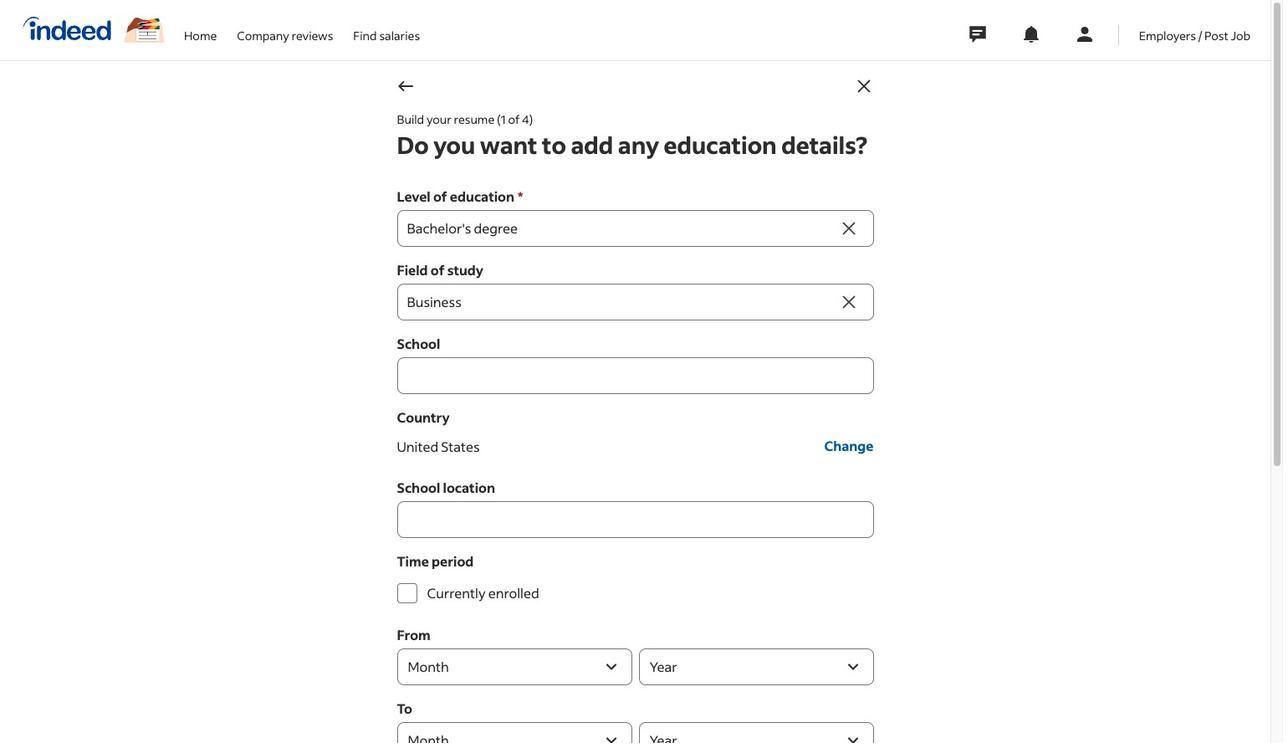 Task type: describe. For each thing, give the bounding box(es) containing it.
School location field
[[397, 501, 874, 538]]

employers / post job
[[1139, 27, 1251, 43]]

reviews
[[292, 27, 333, 43]]

study
[[447, 261, 484, 279]]

enrolled
[[488, 584, 539, 602]]

your
[[427, 111, 452, 127]]

0 vertical spatial of
[[508, 111, 520, 127]]

school for school location
[[397, 479, 440, 496]]

job
[[1231, 27, 1251, 43]]

find salaries link
[[353, 0, 420, 57]]

*
[[518, 187, 523, 205]]

currently enrolled
[[427, 584, 539, 602]]

do
[[397, 130, 429, 160]]

of for education
[[433, 187, 447, 205]]

build
[[397, 111, 424, 127]]

company reviews
[[237, 27, 333, 43]]

level
[[397, 187, 431, 205]]

1 horizontal spatial education
[[664, 130, 777, 160]]

school for school
[[397, 335, 440, 352]]

do you want to add any education details? element
[[397, 130, 887, 743]]

find salaries
[[353, 27, 420, 43]]

company reviews link
[[237, 0, 333, 57]]

any
[[618, 130, 659, 160]]

you
[[434, 130, 476, 160]]

time
[[397, 552, 429, 570]]



Task type: locate. For each thing, give the bounding box(es) containing it.
of for study
[[431, 261, 445, 279]]

1 vertical spatial education
[[450, 187, 515, 205]]

0 horizontal spatial education
[[450, 187, 515, 205]]

change button
[[825, 428, 874, 464]]

period
[[432, 552, 474, 570]]

4)
[[522, 111, 533, 127]]

of
[[508, 111, 520, 127], [433, 187, 447, 205], [431, 261, 445, 279]]

company
[[237, 27, 289, 43]]

location
[[443, 479, 495, 496]]

time period
[[397, 552, 474, 570]]

school down united
[[397, 479, 440, 496]]

1 vertical spatial school
[[397, 479, 440, 496]]

level of education *
[[397, 187, 523, 205]]

details?
[[782, 130, 868, 160]]

currently
[[427, 584, 486, 602]]

states
[[441, 437, 480, 455]]

education left the *
[[450, 187, 515, 205]]

do you want to add any education details?
[[397, 130, 868, 160]]

post
[[1205, 27, 1229, 43]]

field of study
[[397, 261, 484, 279]]

home
[[184, 27, 217, 43]]

1 school from the top
[[397, 335, 440, 352]]

united states
[[397, 437, 480, 455]]

Currently enrolled checkbox
[[397, 583, 417, 603]]

education right any
[[664, 130, 777, 160]]

School field
[[397, 357, 874, 394]]

field
[[397, 261, 428, 279]]

Field of study field
[[397, 284, 837, 320]]

add
[[571, 130, 614, 160]]

want
[[480, 130, 538, 160]]

home link
[[184, 0, 217, 57]]

education
[[664, 130, 777, 160], [450, 187, 515, 205]]

2 vertical spatial of
[[431, 261, 445, 279]]

0 vertical spatial school
[[397, 335, 440, 352]]

of right '(1'
[[508, 111, 520, 127]]

build your resume (1 of 4)
[[397, 111, 533, 127]]

1 vertical spatial of
[[433, 187, 447, 205]]

/
[[1199, 27, 1203, 43]]

employers
[[1139, 27, 1197, 43]]

school location
[[397, 479, 495, 496]]

united
[[397, 437, 439, 455]]

from
[[397, 626, 431, 643]]

2 school from the top
[[397, 479, 440, 496]]

salaries
[[379, 27, 420, 43]]

to
[[542, 130, 566, 160]]

employers / post job link
[[1139, 0, 1251, 57]]

school
[[397, 335, 440, 352], [397, 479, 440, 496]]

of right level
[[433, 187, 447, 205]]

change
[[825, 437, 874, 454]]

resume
[[454, 111, 495, 127]]

none field inside do you want to add any education details? element
[[397, 210, 837, 247]]

to
[[397, 700, 413, 717]]

None field
[[397, 210, 837, 247]]

(1
[[497, 111, 506, 127]]

school up country
[[397, 335, 440, 352]]

country
[[397, 408, 450, 426]]

find
[[353, 27, 377, 43]]

of right "field"
[[431, 261, 445, 279]]

0 vertical spatial education
[[664, 130, 777, 160]]



Task type: vqa. For each thing, say whether or not it's contained in the screenshot.
School's 'School'
yes



